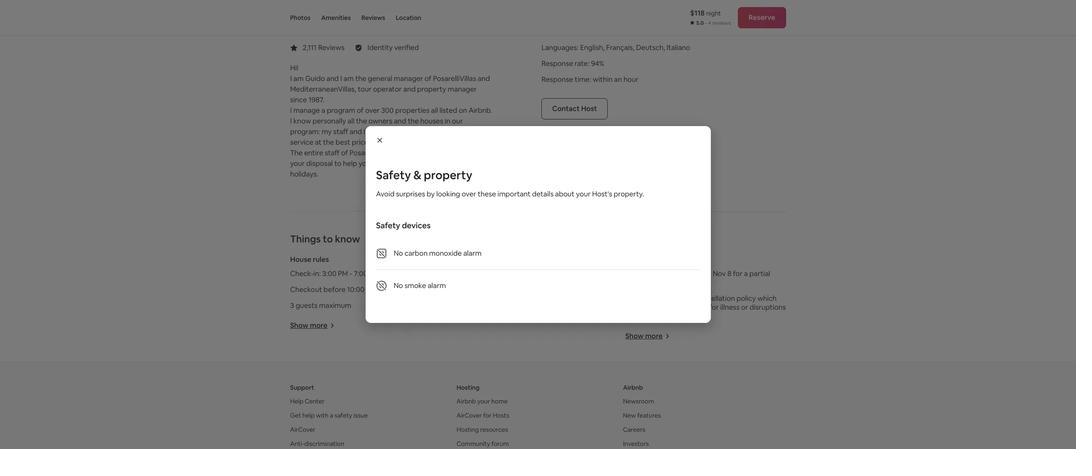 Task type: vqa. For each thing, say whether or not it's contained in the screenshot.
Keyboard shortcuts button at the right of the page
no



Task type: describe. For each thing, give the bounding box(es) containing it.
i left work
[[364, 127, 365, 136]]

full
[[685, 294, 695, 303]]

even
[[650, 303, 666, 312]]

location button
[[396, 0, 422, 35]]

house
[[290, 255, 312, 264]]

about
[[555, 190, 575, 199]]

-
[[350, 269, 352, 279]]

identity verified
[[368, 43, 419, 52]]

hi! i am guido and i am the general manager of posarellivillas and mediterraneanvillas, tour operator and property manager since 1987. i manage a program of over 300 properties all listed on airbnb. i know personally all the owners and the houses in our program: my staff and i work constantly to offer a quality service at the best prices on the market. the entire staff of posarellivillas and mediterraneanvillas is at your disposal to help you find the most suitable home for your holidays.
[[290, 63, 493, 179]]

you inside review the host's full cancellation policy which applies even if you cancel for illness or disruptions caused by covid-19.
[[674, 303, 685, 312]]

guido
[[305, 74, 325, 83]]

review the host's full cancellation policy which applies even if you cancel for illness or disruptions caused by covid-19.
[[626, 294, 786, 321]]

posarelli
[[375, 7, 413, 19]]

get help with a safety issue link
[[290, 412, 368, 420]]

i down since in the left top of the page
[[290, 106, 292, 115]]

for left hosts on the left of the page
[[484, 412, 492, 420]]

find
[[372, 159, 385, 168]]

2 horizontal spatial of
[[425, 74, 432, 83]]

safety & property for surprises
[[376, 168, 473, 183]]

no carbon monoxide alarm for cancel before 12:00 pm on nov 8 for a partial refund.
[[458, 269, 546, 279]]

newsroom
[[623, 398, 655, 406]]

your inside safety & property dialog
[[576, 190, 591, 199]]

0 horizontal spatial show more button
[[290, 321, 335, 330]]

cancel
[[626, 269, 648, 279]]

checkout before 10:00 am
[[290, 285, 377, 295]]

investors
[[623, 440, 649, 448]]

listed
[[440, 106, 458, 115]]

0 horizontal spatial posarellivillas
[[350, 148, 393, 158]]

0 horizontal spatial on
[[373, 138, 382, 147]]

1 horizontal spatial show more button
[[626, 332, 670, 341]]

location
[[396, 14, 422, 22]]

1 vertical spatial show more
[[626, 332, 663, 341]]

time
[[575, 75, 590, 84]]

aircover for hosts link
[[457, 412, 510, 420]]

anti-
[[290, 440, 304, 448]]

1 vertical spatial staff
[[325, 148, 340, 158]]

0 horizontal spatial reviews
[[318, 43, 345, 52]]

safety for no
[[458, 255, 480, 264]]

help inside hi! i am guido and i am the general manager of posarellivillas and mediterraneanvillas, tour operator and property manager since 1987. i manage a program of over 300 properties all listed on airbnb. i know personally all the owners and the houses in our program: my staff and i work constantly to offer a quality service at the best prices on the market. the entire staff of posarellivillas and mediterraneanvillas is at your disposal to help you find the most suitable home for your holidays.
[[343, 159, 357, 168]]

most
[[399, 159, 416, 168]]

hosting for hosting
[[457, 384, 480, 392]]

you inside hi! i am guido and i am the general manager of posarellivillas and mediterraneanvillas, tour operator and property manager since 1987. i manage a program of over 300 properties all listed on airbnb. i know personally all the owners and the houses in our program: my staff and i work constantly to offer a quality service at the best prices on the market. the entire staff of posarellivillas and mediterraneanvillas is at your disposal to help you find the most suitable home for your holidays.
[[359, 159, 371, 168]]

host's
[[663, 294, 683, 303]]

on inside cancel before 12:00 pm on nov 8 for a partial refund.
[[704, 269, 712, 279]]

1 horizontal spatial all
[[431, 106, 438, 115]]

0 horizontal spatial by
[[362, 7, 373, 19]]

looking
[[437, 190, 460, 199]]

·
[[705, 19, 707, 27]]

3 guests maximum
[[290, 301, 352, 311]]

applies
[[626, 303, 649, 312]]

the inside review the host's full cancellation policy which applies even if you cancel for illness or disruptions caused by covid-19.
[[651, 294, 662, 303]]

smoke
[[405, 281, 426, 291]]

more for the right show more button
[[646, 332, 663, 341]]

community
[[457, 440, 490, 448]]

villas
[[415, 7, 439, 19]]

your down the at the top left
[[290, 159, 305, 168]]

amenities button
[[321, 0, 351, 35]]

careers
[[623, 426, 646, 434]]

no smoke alarm
[[394, 281, 446, 291]]

since
[[290, 95, 307, 105]]

no carbon monoxide alarm for no smoke alarm
[[394, 249, 482, 258]]

0 vertical spatial on
[[459, 106, 467, 115]]

no for no
[[394, 249, 403, 258]]

cancel before 12:00 pm on nov 8 for a partial refund.
[[626, 269, 771, 287]]

host's
[[593, 190, 613, 199]]

things
[[290, 233, 321, 245]]

mediterraneanvillas,
[[290, 85, 356, 94]]

2,111
[[303, 43, 317, 52]]

new features link
[[623, 412, 661, 420]]

airbnb your home link
[[457, 398, 508, 406]]

94%
[[591, 59, 605, 68]]

mediterraneanvillas
[[408, 148, 473, 158]]

the down the my
[[323, 138, 334, 147]]

: for rate
[[588, 59, 590, 68]]

cancellation
[[696, 294, 735, 303]]

airbnb for airbnb your home
[[457, 398, 476, 406]]

which
[[758, 294, 777, 303]]

1 horizontal spatial home
[[492, 398, 508, 406]]

amenities
[[321, 14, 351, 22]]

maximum
[[319, 301, 352, 311]]

suitable
[[417, 159, 443, 168]]

general
[[368, 74, 393, 83]]

by inside review the host's full cancellation policy which applies even if you cancel for illness or disruptions caused by covid-19.
[[651, 312, 659, 321]]

3:00
[[322, 269, 337, 279]]

avoid
[[376, 190, 395, 199]]

0 vertical spatial show more
[[290, 321, 328, 330]]

rules
[[313, 255, 329, 264]]

within
[[593, 75, 613, 84]]

$118
[[691, 8, 705, 18]]

contact
[[553, 104, 580, 113]]

entire
[[304, 148, 323, 158]]

identity
[[368, 43, 393, 52]]

before for cancel
[[650, 269, 672, 279]]

features
[[638, 412, 661, 420]]

300
[[381, 106, 394, 115]]

the right find
[[387, 159, 398, 168]]

english,
[[581, 43, 605, 52]]

disruptions
[[750, 303, 786, 312]]

0 vertical spatial staff
[[333, 127, 348, 136]]

1 vertical spatial safety
[[376, 221, 400, 231]]

help
[[290, 398, 304, 406]]

i up mediterraneanvillas,
[[341, 74, 342, 83]]

host
[[582, 104, 597, 113]]

check-
[[290, 269, 314, 279]]

more for left show more button
[[310, 321, 328, 330]]

0 vertical spatial posarellivillas
[[433, 74, 476, 83]]

2 vertical spatial of
[[341, 148, 348, 158]]

check-in: 3:00 pm - 7:00 pm
[[290, 269, 379, 279]]

0 vertical spatial show
[[290, 321, 309, 330]]

0 horizontal spatial alarm
[[428, 281, 446, 291]]

1 am from the left
[[294, 74, 304, 83]]

1 horizontal spatial manager
[[448, 85, 477, 94]]

and up mediterraneanvillas,
[[327, 74, 339, 83]]

0 vertical spatial to
[[420, 127, 428, 136]]

4
[[709, 19, 712, 27]]

alarm for cancel before 12:00 pm on nov 8 for a partial refund.
[[528, 269, 546, 279]]

safety devices
[[376, 221, 431, 231]]

and up airbnb. at the top of the page
[[478, 74, 490, 83]]

property for carbon
[[488, 255, 517, 264]]

alarm for no smoke alarm
[[464, 249, 482, 258]]

0 horizontal spatial all
[[348, 116, 355, 126]]

0 vertical spatial :
[[577, 43, 579, 52]]

response for response rate
[[542, 59, 574, 68]]

1 vertical spatial of
[[357, 106, 364, 115]]

tour
[[358, 85, 372, 94]]

center
[[305, 398, 325, 406]]

1 horizontal spatial to
[[335, 159, 342, 168]]

0 horizontal spatial at
[[315, 138, 322, 147]]

safety & property dialog
[[366, 126, 711, 323]]

1 horizontal spatial show
[[626, 332, 644, 341]]

safety for avoid
[[376, 168, 411, 183]]

or
[[742, 303, 749, 312]]



Task type: locate. For each thing, give the bounding box(es) containing it.
1 vertical spatial posarellivillas
[[350, 148, 393, 158]]

pm for check-
[[338, 269, 348, 279]]

airbnb for airbnb
[[623, 384, 643, 392]]

deutsch,
[[637, 43, 666, 52]]

1 horizontal spatial know
[[335, 233, 360, 245]]

2 horizontal spatial by
[[651, 312, 659, 321]]

0 horizontal spatial airbnb
[[457, 398, 476, 406]]

am up mediterraneanvillas,
[[344, 74, 354, 83]]

1 horizontal spatial by
[[427, 190, 435, 199]]

pm left -
[[338, 269, 348, 279]]

airbnb up newsroom link
[[623, 384, 643, 392]]

the up tour
[[356, 74, 367, 83]]

1 horizontal spatial carbon
[[469, 269, 492, 279]]

0 horizontal spatial show
[[290, 321, 309, 330]]

1 vertical spatial show
[[626, 332, 644, 341]]

: left 94%
[[588, 59, 590, 68]]

show more button
[[290, 321, 335, 330], [626, 332, 670, 341]]

1 horizontal spatial monoxide
[[494, 269, 526, 279]]

pm inside cancel before 12:00 pm on nov 8 for a partial refund.
[[692, 269, 702, 279]]

holidays.
[[290, 170, 319, 179]]

learn more about the host, posarelli villas. image
[[290, 4, 319, 33], [290, 4, 319, 33]]

hosting up 'airbnb your home'
[[457, 384, 480, 392]]

hosted by posarelli villas
[[326, 7, 439, 19]]

1 vertical spatial monoxide
[[494, 269, 526, 279]]

1 vertical spatial &
[[481, 255, 486, 264]]

1 response from the top
[[542, 59, 574, 68]]

before for checkout
[[324, 285, 346, 295]]

reviews right "2,111"
[[318, 43, 345, 52]]

hosting for hosting resources
[[457, 426, 479, 434]]

for left illness
[[710, 303, 719, 312]]

program
[[327, 106, 355, 115]]

1 vertical spatial safety & property
[[458, 255, 517, 264]]

on left the nov
[[704, 269, 712, 279]]

all down program
[[348, 116, 355, 126]]

no for cancel
[[458, 269, 467, 279]]

the
[[290, 148, 303, 158]]

0 vertical spatial of
[[425, 74, 432, 83]]

carbon for no
[[405, 249, 428, 258]]

the left if
[[651, 294, 662, 303]]

0 horizontal spatial am
[[294, 74, 304, 83]]

in:
[[314, 269, 321, 279]]

1 horizontal spatial am
[[344, 74, 354, 83]]

airbnb your home
[[457, 398, 508, 406]]

airbnb.
[[469, 106, 493, 115]]

2 vertical spatial safety
[[458, 255, 480, 264]]

1 vertical spatial carbon
[[469, 269, 492, 279]]

show down caused
[[626, 332, 644, 341]]

property for surprises
[[424, 168, 473, 183]]

of down best at the left of page
[[341, 148, 348, 158]]

1 vertical spatial airbnb
[[457, 398, 476, 406]]

1 vertical spatial manager
[[448, 85, 477, 94]]

1 vertical spatial over
[[462, 190, 476, 199]]

show more down guests at bottom
[[290, 321, 328, 330]]

0 horizontal spatial monoxide
[[429, 249, 462, 258]]

2,111 reviews
[[303, 43, 345, 52]]

to right disposal
[[335, 159, 342, 168]]

and up the constantly
[[394, 116, 407, 126]]

0 vertical spatial you
[[359, 159, 371, 168]]

0 vertical spatial show more button
[[290, 321, 335, 330]]

show more
[[290, 321, 328, 330], [626, 332, 663, 341]]

before inside cancel before 12:00 pm on nov 8 for a partial refund.
[[650, 269, 672, 279]]

over up owners
[[365, 106, 380, 115]]

0 horizontal spatial to
[[323, 233, 333, 245]]

help
[[343, 159, 357, 168], [303, 412, 315, 420]]

all up houses
[[431, 106, 438, 115]]

2 response from the top
[[542, 75, 574, 84]]

and up properties
[[404, 85, 416, 94]]

know up -
[[335, 233, 360, 245]]

you right if
[[674, 303, 685, 312]]

i up program:
[[290, 116, 292, 126]]

staff down best at the left of page
[[325, 148, 340, 158]]

for right 8
[[734, 269, 743, 279]]

by left "looking"
[[427, 190, 435, 199]]

: left within
[[590, 75, 592, 84]]

0 horizontal spatial aircover
[[290, 426, 316, 434]]

am down hi!
[[294, 74, 304, 83]]

:
[[577, 43, 579, 52], [588, 59, 590, 68], [590, 75, 592, 84]]

0 vertical spatial no carbon monoxide alarm
[[394, 249, 482, 258]]

1 vertical spatial you
[[674, 303, 685, 312]]

help center link
[[290, 398, 325, 406]]

0 vertical spatial over
[[365, 106, 380, 115]]

know inside hi! i am guido and i am the general manager of posarellivillas and mediterraneanvillas, tour operator and property manager since 1987. i manage a program of over 300 properties all listed on airbnb. i know personally all the owners and the houses in our program: my staff and i work constantly to offer a quality service at the best prices on the market. the entire staff of posarellivillas and mediterraneanvillas is at your disposal to help you find the most suitable home for your holidays.
[[294, 116, 311, 126]]

owners
[[369, 116, 393, 126]]

guests
[[296, 301, 318, 311]]

new features
[[623, 412, 661, 420]]

response for response time
[[542, 75, 574, 84]]

and up prices on the top of the page
[[350, 127, 362, 136]]

1 horizontal spatial airbnb
[[623, 384, 643, 392]]

cancel
[[687, 303, 708, 312]]

market.
[[396, 138, 421, 147]]

by inside safety & property dialog
[[427, 190, 435, 199]]

0 vertical spatial safety & property
[[376, 168, 473, 183]]

rate
[[575, 59, 588, 68]]

aircover for aircover for hosts
[[457, 412, 482, 420]]

no
[[394, 249, 403, 258], [458, 269, 467, 279], [394, 281, 403, 291]]

aircover
[[457, 412, 482, 420], [290, 426, 316, 434]]

a left partial
[[745, 269, 748, 279]]

0 vertical spatial manager
[[394, 74, 423, 83]]

0 horizontal spatial you
[[359, 159, 371, 168]]

of right program
[[357, 106, 364, 115]]

1 horizontal spatial at
[[481, 148, 487, 158]]

carbon inside safety & property dialog
[[405, 249, 428, 258]]

1 horizontal spatial on
[[459, 106, 467, 115]]

0 horizontal spatial before
[[324, 285, 346, 295]]

home down mediterraneanvillas
[[444, 159, 463, 168]]

your up aircover for hosts link on the bottom left of the page
[[478, 398, 490, 406]]

0 vertical spatial help
[[343, 159, 357, 168]]

0 horizontal spatial know
[[294, 116, 311, 126]]

over left these
[[462, 190, 476, 199]]

posarellivillas
[[433, 74, 476, 83], [350, 148, 393, 158]]

to up rules
[[323, 233, 333, 245]]

0 vertical spatial at
[[315, 138, 322, 147]]

on down work
[[373, 138, 382, 147]]

help right "get"
[[303, 412, 315, 420]]

7:00
[[354, 269, 368, 279]]

response rate : 94%
[[542, 59, 605, 68]]

0 vertical spatial reviews
[[362, 14, 385, 22]]

our
[[452, 116, 463, 126]]

more down 3 guests maximum
[[310, 321, 328, 330]]

your down is
[[476, 159, 490, 168]]

a right with
[[330, 412, 333, 420]]

home
[[444, 159, 463, 168], [492, 398, 508, 406]]

and up most
[[394, 148, 407, 158]]

& for carbon
[[481, 255, 486, 264]]

1 vertical spatial no carbon monoxide alarm
[[458, 269, 546, 279]]

languages : english, français, deutsch, italiano
[[542, 43, 691, 52]]

before down check-in: 3:00 pm - 7:00 pm
[[324, 285, 346, 295]]

3
[[290, 301, 294, 311]]

at right is
[[481, 148, 487, 158]]

hosting resources
[[457, 426, 508, 434]]

1 vertical spatial hosting
[[457, 426, 479, 434]]

hosts
[[493, 412, 510, 420]]

0 horizontal spatial &
[[414, 168, 422, 183]]

before left 12:00
[[650, 269, 672, 279]]

devices
[[402, 221, 431, 231]]

am
[[366, 285, 377, 295]]

discrimination
[[304, 440, 345, 448]]

1 horizontal spatial aircover
[[457, 412, 482, 420]]

over inside hi! i am guido and i am the general manager of posarellivillas and mediterraneanvillas, tour operator and property manager since 1987. i manage a program of over 300 properties all listed on airbnb. i know personally all the owners and the houses in our program: my staff and i work constantly to offer a quality service at the best prices on the market. the entire staff of posarellivillas and mediterraneanvillas is at your disposal to help you find the most suitable home for your holidays.
[[365, 106, 380, 115]]

quality
[[452, 127, 474, 136]]

1 pm from the left
[[338, 269, 348, 279]]

& for surprises
[[414, 168, 422, 183]]

response down response rate : 94%
[[542, 75, 574, 84]]

the down the constantly
[[383, 138, 394, 147]]

0 vertical spatial &
[[414, 168, 422, 183]]

pm right 7:00
[[369, 269, 379, 279]]

careers link
[[623, 426, 646, 434]]

0 vertical spatial know
[[294, 116, 311, 126]]

help down best at the left of page
[[343, 159, 357, 168]]

for inside cancel before 12:00 pm on nov 8 for a partial refund.
[[734, 269, 743, 279]]

by right hosted
[[362, 7, 373, 19]]

response down languages on the top
[[542, 59, 574, 68]]

verified
[[395, 43, 419, 52]]

2 horizontal spatial pm
[[692, 269, 702, 279]]

review
[[626, 294, 649, 303]]

0 vertical spatial monoxide
[[429, 249, 462, 258]]

2 am from the left
[[344, 74, 354, 83]]

show more button down guests at bottom
[[290, 321, 335, 330]]

aircover link
[[290, 426, 316, 434]]

property inside hi! i am guido and i am the general manager of posarellivillas and mediterraneanvillas, tour operator and property manager since 1987. i manage a program of over 300 properties all listed on airbnb. i know personally all the owners and the houses in our program: my staff and i work constantly to offer a quality service at the best prices on the market. the entire staff of posarellivillas and mediterraneanvillas is at your disposal to help you find the most suitable home for your holidays.
[[417, 85, 446, 94]]

0 vertical spatial aircover
[[457, 412, 482, 420]]

safety & property inside dialog
[[376, 168, 473, 183]]

1 vertical spatial before
[[324, 285, 346, 295]]

0 horizontal spatial carbon
[[405, 249, 428, 258]]

show
[[290, 321, 309, 330], [626, 332, 644, 341]]

property inside dialog
[[424, 168, 473, 183]]

2 vertical spatial to
[[323, 233, 333, 245]]

1 vertical spatial by
[[427, 190, 435, 199]]

no carbon monoxide alarm inside safety & property dialog
[[394, 249, 482, 258]]

show more button down caused
[[626, 332, 670, 341]]

1 vertical spatial more
[[646, 332, 663, 341]]

0 vertical spatial home
[[444, 159, 463, 168]]

0 vertical spatial property
[[417, 85, 446, 94]]

your
[[290, 159, 305, 168], [476, 159, 490, 168], [576, 190, 591, 199], [478, 398, 490, 406]]

1 horizontal spatial alarm
[[464, 249, 482, 258]]

2 horizontal spatial on
[[704, 269, 712, 279]]

1 vertical spatial home
[[492, 398, 508, 406]]

all
[[431, 106, 438, 115], [348, 116, 355, 126]]

hour
[[624, 75, 639, 84]]

is
[[474, 148, 479, 158]]

0 horizontal spatial show more
[[290, 321, 328, 330]]

i down hi!
[[290, 74, 292, 83]]

hosting up community
[[457, 426, 479, 434]]

0 horizontal spatial over
[[365, 106, 380, 115]]

: left english,
[[577, 43, 579, 52]]

your right about
[[576, 190, 591, 199]]

home inside hi! i am guido and i am the general manager of posarellivillas and mediterraneanvillas, tour operator and property manager since 1987. i manage a program of over 300 properties all listed on airbnb. i know personally all the owners and the houses in our program: my staff and i work constantly to offer a quality service at the best prices on the market. the entire staff of posarellivillas and mediterraneanvillas is at your disposal to help you find the most suitable home for your holidays.
[[444, 159, 463, 168]]

0 horizontal spatial manager
[[394, 74, 423, 83]]

0 vertical spatial more
[[310, 321, 328, 330]]

an
[[615, 75, 622, 84]]

carbon for cancel
[[469, 269, 492, 279]]

contact host link
[[542, 98, 608, 120]]

2 vertical spatial property
[[488, 255, 517, 264]]

at up entire
[[315, 138, 322, 147]]

investors link
[[623, 440, 649, 448]]

more down caused
[[646, 332, 663, 341]]

1 horizontal spatial before
[[650, 269, 672, 279]]

0 vertical spatial airbnb
[[623, 384, 643, 392]]

1 vertical spatial no
[[458, 269, 467, 279]]

1 horizontal spatial pm
[[369, 269, 379, 279]]

languages
[[542, 43, 577, 52]]

1 vertical spatial reviews
[[318, 43, 345, 52]]

2 pm from the left
[[369, 269, 379, 279]]

aircover for aircover link at the left bottom of page
[[290, 426, 316, 434]]

2 horizontal spatial to
[[420, 127, 428, 136]]

12:00
[[673, 269, 690, 279]]

property
[[417, 85, 446, 94], [424, 168, 473, 183], [488, 255, 517, 264]]

0 vertical spatial hosting
[[457, 384, 480, 392]]

pm for cancel
[[692, 269, 702, 279]]

reviews button
[[362, 0, 385, 35]]

property.
[[614, 190, 644, 199]]

0 vertical spatial safety
[[376, 168, 411, 183]]

home up hosts on the left of the page
[[492, 398, 508, 406]]

2 vertical spatial by
[[651, 312, 659, 321]]

a down in
[[446, 127, 450, 136]]

refund.
[[626, 278, 649, 287]]

airbnb up aircover for hosts link on the bottom left of the page
[[457, 398, 476, 406]]

for down is
[[465, 159, 474, 168]]

if
[[668, 303, 672, 312]]

my
[[322, 127, 332, 136]]

by right caused
[[651, 312, 659, 321]]

1 horizontal spatial you
[[674, 303, 685, 312]]

offer
[[429, 127, 445, 136]]

0 vertical spatial response
[[542, 59, 574, 68]]

2 vertical spatial alarm
[[428, 281, 446, 291]]

5.0 · 4 reviews
[[697, 19, 731, 27]]

1987.
[[309, 95, 324, 105]]

for inside hi! i am guido and i am the general manager of posarellivillas and mediterraneanvillas, tour operator and property manager since 1987. i manage a program of over 300 properties all listed on airbnb. i know personally all the owners and the houses in our program: my staff and i work constantly to offer a quality service at the best prices on the market. the entire staff of posarellivillas and mediterraneanvillas is at your disposal to help you find the most suitable home for your holidays.
[[465, 159, 474, 168]]

1 horizontal spatial more
[[646, 332, 663, 341]]

hosted
[[326, 7, 359, 19]]

pm right 12:00
[[692, 269, 702, 279]]

posarellivillas up find
[[350, 148, 393, 158]]

avoid surprises by looking over these important details about your host's property.
[[376, 190, 644, 199]]

get
[[290, 412, 301, 420]]

by
[[362, 7, 373, 19], [427, 190, 435, 199], [651, 312, 659, 321]]

constantly
[[385, 127, 419, 136]]

safety & property
[[376, 168, 473, 183], [458, 255, 517, 264]]

monoxide for no smoke alarm
[[429, 249, 462, 258]]

show more down caused
[[626, 332, 663, 341]]

show down the 3
[[290, 321, 309, 330]]

am
[[294, 74, 304, 83], [344, 74, 354, 83]]

1 hosting from the top
[[457, 384, 480, 392]]

1 vertical spatial at
[[481, 148, 487, 158]]

manager up listed
[[448, 85, 477, 94]]

covid-
[[660, 312, 685, 321]]

the up work
[[356, 116, 367, 126]]

2 hosting from the top
[[457, 426, 479, 434]]

house rules
[[290, 255, 329, 264]]

to left offer
[[420, 127, 428, 136]]

for inside review the host's full cancellation policy which applies even if you cancel for illness or disruptions caused by covid-19.
[[710, 303, 719, 312]]

1 vertical spatial :
[[588, 59, 590, 68]]

important
[[498, 190, 531, 199]]

know up program:
[[294, 116, 311, 126]]

the down properties
[[408, 116, 419, 126]]

0 horizontal spatial help
[[303, 412, 315, 420]]

you left find
[[359, 159, 371, 168]]

1 vertical spatial aircover
[[290, 426, 316, 434]]

monoxide inside safety & property dialog
[[429, 249, 462, 258]]

1 vertical spatial property
[[424, 168, 473, 183]]

hi!
[[290, 63, 299, 73]]

reviews up identity
[[362, 14, 385, 22]]

program:
[[290, 127, 320, 136]]

on up our at top left
[[459, 106, 467, 115]]

& inside dialog
[[414, 168, 422, 183]]

of up properties
[[425, 74, 432, 83]]

over inside safety & property dialog
[[462, 190, 476, 199]]

2 vertical spatial no
[[394, 281, 403, 291]]

français,
[[607, 43, 635, 52]]

aircover down airbnb your home link
[[457, 412, 482, 420]]

1 horizontal spatial of
[[357, 106, 364, 115]]

1 vertical spatial on
[[373, 138, 382, 147]]

monoxide for cancel before 12:00 pm on nov 8 for a partial refund.
[[494, 269, 526, 279]]

safety & property for carbon
[[458, 255, 517, 264]]

staff up best at the left of page
[[333, 127, 348, 136]]

posarellivillas up listed
[[433, 74, 476, 83]]

aircover up anti-
[[290, 426, 316, 434]]

: for time
[[590, 75, 592, 84]]

3 pm from the left
[[692, 269, 702, 279]]

5.0
[[697, 19, 704, 27]]

1 horizontal spatial help
[[343, 159, 357, 168]]

a up the 'personally'
[[322, 106, 326, 115]]

and
[[327, 74, 339, 83], [478, 74, 490, 83], [404, 85, 416, 94], [394, 116, 407, 126], [350, 127, 362, 136], [394, 148, 407, 158]]

illness
[[721, 303, 740, 312]]

a inside cancel before 12:00 pm on nov 8 for a partial refund.
[[745, 269, 748, 279]]

manager up 'operator'
[[394, 74, 423, 83]]

things to know
[[290, 233, 360, 245]]



